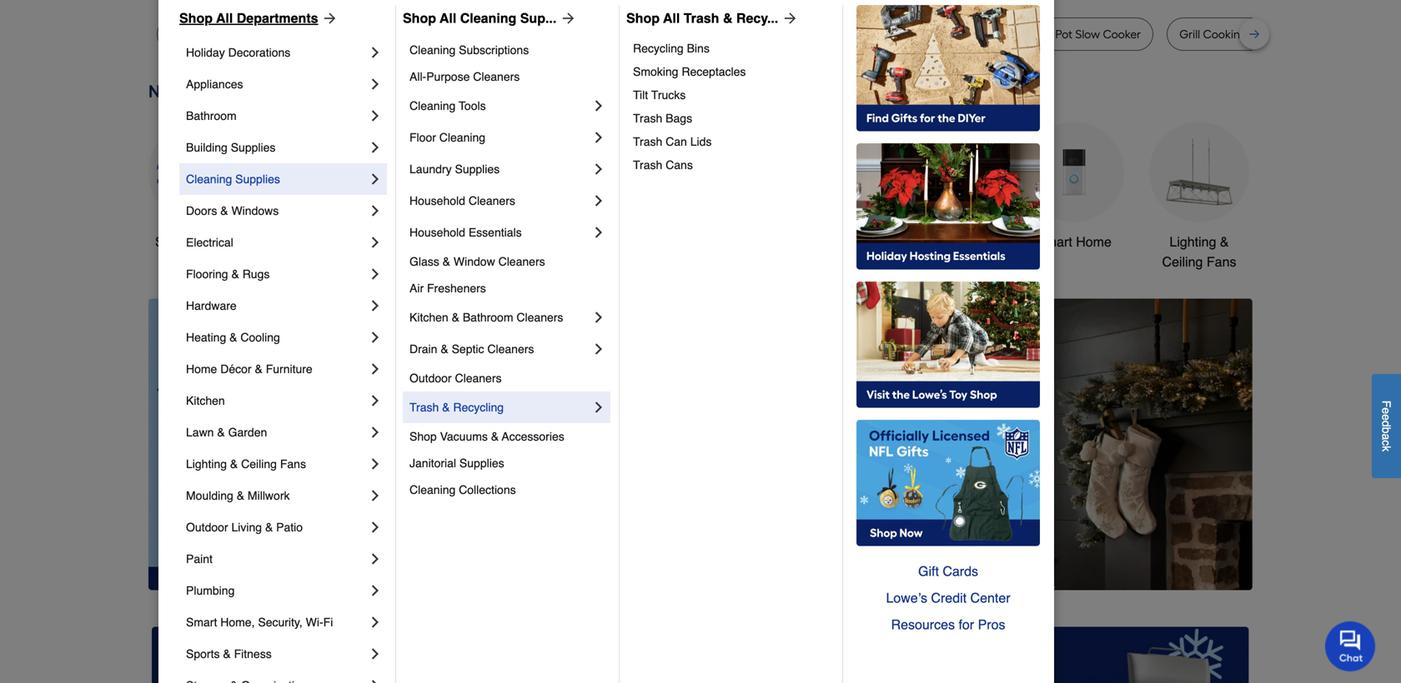 Task type: locate. For each thing, give the bounding box(es) containing it.
shop up recycling bins
[[626, 10, 660, 26]]

supplies inside "link"
[[455, 163, 500, 176]]

outdoor inside the outdoor tools & equipment
[[776, 234, 824, 250]]

lighting
[[1170, 234, 1216, 250], [186, 458, 227, 471]]

kitchen & bathroom cleaners
[[409, 311, 563, 324]]

0 vertical spatial recycling
[[633, 42, 684, 55]]

0 vertical spatial decorations
[[228, 46, 290, 59]]

drain & septic cleaners
[[409, 343, 534, 356]]

accessories
[[502, 430, 564, 444]]

supplies for building supplies
[[231, 141, 276, 154]]

cards
[[943, 564, 978, 580]]

1 horizontal spatial slow
[[1075, 27, 1100, 41]]

supplies up the cleaning supplies
[[231, 141, 276, 154]]

smart home link
[[1024, 122, 1124, 252]]

home décor & furniture link
[[186, 354, 367, 385]]

fitness
[[234, 648, 272, 661]]

shop for shop all deals
[[155, 234, 186, 250]]

arrow right image
[[318, 10, 338, 27], [778, 10, 798, 27]]

tools link
[[399, 122, 499, 252]]

0 vertical spatial lighting & ceiling fans link
[[1149, 122, 1249, 272]]

2 arrow right image from the left
[[778, 10, 798, 27]]

1 vertical spatial home
[[186, 363, 217, 376]]

3 shop from the left
[[626, 10, 660, 26]]

kitchen up lawn
[[186, 394, 225, 408]]

outdoor tools & equipment
[[776, 234, 872, 270]]

cleaners up outdoor cleaners link
[[487, 343, 534, 356]]

decorations for holiday
[[228, 46, 290, 59]]

holiday decorations link
[[186, 37, 367, 68]]

lawn & garden
[[186, 426, 267, 439]]

cleaning subscriptions link
[[409, 37, 607, 63]]

decorations inside christmas decorations link
[[538, 254, 609, 270]]

recycling up smoking on the left top of page
[[633, 42, 684, 55]]

& inside lighting & ceiling fans
[[1220, 234, 1229, 250]]

cleaners inside outdoor cleaners link
[[455, 372, 502, 385]]

cleaning for tools
[[409, 99, 456, 113]]

decorations
[[228, 46, 290, 59], [538, 254, 609, 270]]

0 horizontal spatial fans
[[280, 458, 306, 471]]

shop all departments
[[179, 10, 318, 26]]

cleaning down triple slow cooker
[[409, 43, 456, 57]]

1 vertical spatial arrow right image
[[1222, 445, 1238, 461]]

moulding & millwork link
[[186, 480, 367, 512]]

ceiling
[[1162, 254, 1203, 270], [241, 458, 277, 471]]

1 horizontal spatial bathroom link
[[899, 122, 999, 252]]

cleaning for supplies
[[186, 173, 232, 186]]

shop all trash & recy...
[[626, 10, 778, 26]]

outdoor up equipment
[[776, 234, 824, 250]]

chevron right image for household cleaners
[[590, 193, 607, 209]]

4 pot from the left
[[1055, 27, 1072, 41]]

cleaners inside glass & window cleaners link
[[498, 255, 545, 269]]

shop up triple slow cooker
[[403, 10, 436, 26]]

1 horizontal spatial recycling
[[633, 42, 684, 55]]

home,
[[220, 616, 255, 630]]

2 horizontal spatial bathroom
[[920, 234, 978, 250]]

trash can lids link
[[633, 130, 831, 153]]

1 horizontal spatial crock
[[1021, 27, 1052, 41]]

trash down tilt
[[633, 112, 662, 125]]

0 horizontal spatial lighting & ceiling fans link
[[186, 449, 367, 480]]

trash for trash & recycling
[[409, 401, 439, 414]]

1 vertical spatial bathroom
[[920, 234, 978, 250]]

1 horizontal spatial smart
[[1037, 234, 1072, 250]]

2 shop from the left
[[403, 10, 436, 26]]

0 vertical spatial bathroom
[[186, 109, 237, 123]]

1 crock from the left
[[770, 27, 801, 41]]

1 vertical spatial outdoor
[[409, 372, 452, 385]]

recycling up shop vacuums & accessories
[[453, 401, 504, 414]]

decorations inside holiday decorations 'link'
[[228, 46, 290, 59]]

air fresheners link
[[409, 275, 607, 302]]

all up recycling bins
[[663, 10, 680, 26]]

1 horizontal spatial cooking
[[1203, 27, 1247, 41]]

0 horizontal spatial slow
[[395, 27, 419, 41]]

shop these last-minute gifts. $99 or less. quantities are limited and won't last. image
[[148, 299, 418, 591]]

décor
[[220, 363, 252, 376]]

tools for cleaning tools
[[459, 99, 486, 113]]

tilt
[[633, 88, 648, 102]]

household cleaners link
[[409, 185, 590, 217]]

all up holiday decorations
[[216, 10, 233, 26]]

chevron right image for doors & windows
[[367, 203, 384, 219]]

arrow right image
[[556, 10, 577, 27], [1222, 445, 1238, 461]]

tools inside the outdoor tools & equipment
[[828, 234, 859, 250]]

& inside the outdoor tools & equipment
[[863, 234, 872, 250]]

crock right instant pot
[[1021, 27, 1052, 41]]

all left the deals
[[190, 234, 204, 250]]

cleaners inside household cleaners link
[[469, 194, 515, 208]]

arrow right image up crock pot cooking pot
[[778, 10, 798, 27]]

0 horizontal spatial shop
[[179, 10, 213, 26]]

decorations for christmas
[[538, 254, 609, 270]]

0 horizontal spatial shop
[[155, 234, 186, 250]]

2 pot from the left
[[871, 27, 888, 41]]

lawn & garden link
[[186, 417, 367, 449]]

gift cards link
[[856, 559, 1040, 585]]

1 shop from the left
[[179, 10, 213, 26]]

scroll to item #4 element
[[884, 559, 927, 569]]

lowe's credit center
[[886, 591, 1010, 606]]

1 e from the top
[[1380, 408, 1393, 415]]

credit
[[931, 591, 967, 606]]

1 horizontal spatial shop
[[403, 10, 436, 26]]

cleaning up 'laundry supplies'
[[439, 131, 485, 144]]

0 vertical spatial household
[[409, 194, 465, 208]]

pot
[[804, 27, 821, 41], [871, 27, 888, 41], [966, 27, 983, 41], [1055, 27, 1072, 41]]

1 arrow right image from the left
[[318, 10, 338, 27]]

1 horizontal spatial arrow right image
[[1222, 445, 1238, 461]]

cleaning tools link
[[409, 90, 590, 122]]

1 horizontal spatial lighting & ceiling fans
[[1162, 234, 1236, 270]]

pot for crock pot slow cooker
[[1055, 27, 1072, 41]]

0 horizontal spatial decorations
[[228, 46, 290, 59]]

1 horizontal spatial lighting & ceiling fans link
[[1149, 122, 1249, 272]]

appliances
[[186, 78, 243, 91]]

household for household cleaners
[[409, 194, 465, 208]]

cans
[[666, 158, 693, 172]]

instant pot
[[927, 27, 983, 41]]

chevron right image
[[367, 44, 384, 61], [367, 76, 384, 93], [590, 98, 607, 114], [367, 139, 384, 156], [367, 171, 384, 188], [590, 193, 607, 209], [367, 203, 384, 219], [367, 298, 384, 314], [367, 424, 384, 441], [367, 456, 384, 473], [367, 520, 384, 536], [367, 551, 384, 568], [367, 615, 384, 631], [367, 646, 384, 663], [367, 678, 384, 684]]

outdoor cleaners
[[409, 372, 502, 385]]

0 horizontal spatial arrow right image
[[556, 10, 577, 27]]

drain & septic cleaners link
[[409, 334, 590, 365]]

2 horizontal spatial outdoor
[[776, 234, 824, 250]]

trash left "cans"
[[633, 158, 662, 172]]

microwave
[[499, 27, 556, 41]]

1 vertical spatial decorations
[[538, 254, 609, 270]]

trash down recommended searches for you heading
[[684, 10, 719, 26]]

supplies up "household cleaners"
[[455, 163, 500, 176]]

outdoor living & patio link
[[186, 512, 367, 544]]

decorations down shop all departments link
[[228, 46, 290, 59]]

visit the lowe's toy shop. image
[[856, 282, 1040, 409]]

0 horizontal spatial cooking
[[824, 27, 868, 41]]

e up b at the bottom right
[[1380, 415, 1393, 421]]

tools up equipment
[[828, 234, 859, 250]]

1 vertical spatial household
[[409, 226, 465, 239]]

1 pot from the left
[[804, 27, 821, 41]]

shop for shop all trash & recy...
[[626, 10, 660, 26]]

building supplies
[[186, 141, 276, 154]]

1 horizontal spatial cooker
[[1103, 27, 1141, 41]]

trash down trash bags
[[633, 135, 662, 148]]

cleaning down building
[[186, 173, 232, 186]]

supplies
[[231, 141, 276, 154], [455, 163, 500, 176], [235, 173, 280, 186], [459, 457, 504, 470]]

0 horizontal spatial lighting
[[186, 458, 227, 471]]

0 vertical spatial fans
[[1207, 254, 1236, 270]]

lighting inside lighting & ceiling fans
[[1170, 234, 1216, 250]]

arrow right image inside shop all trash & recy... link
[[778, 10, 798, 27]]

0 vertical spatial smart
[[1037, 234, 1072, 250]]

1 horizontal spatial lighting
[[1170, 234, 1216, 250]]

1 vertical spatial fans
[[280, 458, 306, 471]]

1 horizontal spatial ceiling
[[1162, 254, 1203, 270]]

holiday
[[186, 46, 225, 59]]

bathroom link
[[186, 100, 367, 132], [899, 122, 999, 252]]

cooker left grill
[[1103, 27, 1141, 41]]

kitchen for kitchen
[[186, 394, 225, 408]]

shop up holiday
[[179, 10, 213, 26]]

trash cans
[[633, 158, 693, 172]]

&
[[723, 10, 733, 26], [1284, 27, 1292, 41], [220, 204, 228, 218], [863, 234, 872, 250], [1220, 234, 1229, 250], [443, 255, 450, 269], [231, 268, 239, 281], [452, 311, 459, 324], [229, 331, 237, 344], [441, 343, 448, 356], [255, 363, 263, 376], [442, 401, 450, 414], [217, 426, 225, 439], [491, 430, 499, 444], [230, 458, 238, 471], [237, 490, 244, 503], [265, 521, 273, 535], [223, 648, 231, 661]]

all for departments
[[216, 10, 233, 26]]

2 vertical spatial bathroom
[[463, 311, 513, 324]]

bathroom
[[186, 109, 237, 123], [920, 234, 978, 250], [463, 311, 513, 324]]

chevron right image for laundry supplies
[[590, 161, 607, 178]]

up to 35 percent off select small appliances. image
[[526, 627, 875, 684]]

lighting & ceiling fans
[[1162, 234, 1236, 270], [186, 458, 306, 471]]

0 horizontal spatial smart
[[186, 616, 217, 630]]

0 horizontal spatial cooker
[[422, 27, 460, 41]]

household up the glass
[[409, 226, 465, 239]]

cleaning for subscriptions
[[409, 43, 456, 57]]

trash down outdoor cleaners
[[409, 401, 439, 414]]

cleaning tools
[[409, 99, 486, 113]]

pros
[[978, 618, 1005, 633]]

household
[[409, 194, 465, 208], [409, 226, 465, 239]]

b
[[1380, 428, 1393, 434]]

supplies up "windows"
[[235, 173, 280, 186]]

arrow right image inside shop all departments link
[[318, 10, 338, 27]]

household down laundry
[[409, 194, 465, 208]]

2 household from the top
[[409, 226, 465, 239]]

3 pot from the left
[[966, 27, 983, 41]]

cleaners down subscriptions at the left of the page
[[473, 70, 520, 83]]

1 household from the top
[[409, 194, 465, 208]]

chevron right image
[[367, 108, 384, 124], [590, 129, 607, 146], [590, 161, 607, 178], [590, 224, 607, 241], [367, 234, 384, 251], [367, 266, 384, 283], [590, 309, 607, 326], [367, 329, 384, 346], [590, 341, 607, 358], [367, 361, 384, 378], [367, 393, 384, 409], [590, 399, 607, 416], [367, 488, 384, 505], [367, 583, 384, 600]]

e up d
[[1380, 408, 1393, 415]]

household essentials
[[409, 226, 522, 239]]

moulding & millwork
[[186, 490, 290, 503]]

trash bags
[[633, 112, 692, 125]]

chevron right image for heating & cooling
[[367, 329, 384, 346]]

cleaners down air fresheners 'link'
[[517, 311, 563, 324]]

0 horizontal spatial bathroom link
[[186, 100, 367, 132]]

0 horizontal spatial kitchen
[[186, 394, 225, 408]]

outdoor down drain
[[409, 372, 452, 385]]

1 vertical spatial recycling
[[453, 401, 504, 414]]

warming
[[1294, 27, 1344, 41]]

cleaners up essentials
[[469, 194, 515, 208]]

0 vertical spatial home
[[1076, 234, 1112, 250]]

outdoor down moulding
[[186, 521, 228, 535]]

shop all cleaning sup...
[[403, 10, 556, 26]]

kitchen down air
[[409, 311, 448, 324]]

tools
[[459, 99, 486, 113], [433, 234, 464, 250], [828, 234, 859, 250]]

pot for crock pot cooking pot
[[804, 27, 821, 41]]

building
[[186, 141, 228, 154]]

cooker up cleaning subscriptions
[[422, 27, 460, 41]]

tilt trucks link
[[633, 83, 831, 107]]

0 vertical spatial arrow right image
[[556, 10, 577, 27]]

shop down doors
[[155, 234, 186, 250]]

1 horizontal spatial fans
[[1207, 254, 1236, 270]]

all for trash
[[663, 10, 680, 26]]

shop up janitorial
[[409, 430, 437, 444]]

2 vertical spatial outdoor
[[186, 521, 228, 535]]

floor
[[409, 131, 436, 144]]

outdoor for outdoor tools & equipment
[[776, 234, 824, 250]]

cleaners up air fresheners 'link'
[[498, 255, 545, 269]]

septic
[[452, 343, 484, 356]]

arrow right image for shop all trash & recy...
[[778, 10, 798, 27]]

1 horizontal spatial decorations
[[538, 254, 609, 270]]

0 horizontal spatial lighting & ceiling fans
[[186, 458, 306, 471]]

chevron right image for flooring & rugs
[[367, 266, 384, 283]]

1 vertical spatial kitchen
[[186, 394, 225, 408]]

chevron right image for holiday decorations
[[367, 44, 384, 61]]

smart for smart home, security, wi-fi
[[186, 616, 217, 630]]

0 horizontal spatial home
[[186, 363, 217, 376]]

supplies down shop vacuums & accessories
[[459, 457, 504, 470]]

janitorial supplies
[[409, 457, 504, 470]]

0 horizontal spatial outdoor
[[186, 521, 228, 535]]

arrow left image
[[459, 445, 475, 461]]

recy...
[[736, 10, 778, 26]]

0 vertical spatial lighting
[[1170, 234, 1216, 250]]

arrow right image up holiday decorations 'link'
[[318, 10, 338, 27]]

chevron right image for kitchen & bathroom cleaners
[[590, 309, 607, 326]]

chevron right image for home décor & furniture
[[367, 361, 384, 378]]

0 vertical spatial lighting & ceiling fans
[[1162, 234, 1236, 270]]

collections
[[459, 484, 516, 497]]

2 cooker from the left
[[1103, 27, 1141, 41]]

1 horizontal spatial kitchen
[[409, 311, 448, 324]]

0 horizontal spatial arrow right image
[[318, 10, 338, 27]]

0 vertical spatial outdoor
[[776, 234, 824, 250]]

0 vertical spatial kitchen
[[409, 311, 448, 324]]

1 horizontal spatial outdoor
[[409, 372, 452, 385]]

chevron right image for lawn & garden
[[367, 424, 384, 441]]

1 vertical spatial shop
[[409, 430, 437, 444]]

1 vertical spatial smart
[[186, 616, 217, 630]]

trucks
[[651, 88, 686, 102]]

decorations down christmas
[[538, 254, 609, 270]]

1 vertical spatial ceiling
[[241, 458, 277, 471]]

1 slow from the left
[[395, 27, 419, 41]]

new deals every day during 25 days of deals image
[[148, 78, 1253, 106]]

2 crock from the left
[[1021, 27, 1052, 41]]

cleaners inside all-purpose cleaners link
[[473, 70, 520, 83]]

trash for trash cans
[[633, 158, 662, 172]]

chevron right image for cleaning tools
[[590, 98, 607, 114]]

1 cooker from the left
[[422, 27, 460, 41]]

tools down all-purpose cleaners
[[459, 99, 486, 113]]

smoking receptacles link
[[633, 60, 831, 83]]

cleaners inside "drain & septic cleaners" link
[[487, 343, 534, 356]]

cleaning down all-
[[409, 99, 456, 113]]

moulding
[[186, 490, 233, 503]]

crock down recy...
[[770, 27, 801, 41]]

home
[[1076, 234, 1112, 250], [186, 363, 217, 376]]

shop
[[179, 10, 213, 26], [403, 10, 436, 26], [626, 10, 660, 26]]

cleaners down 'drain & septic cleaners'
[[455, 372, 502, 385]]

holiday hosting essentials. image
[[856, 143, 1040, 270]]

1 horizontal spatial arrow right image
[[778, 10, 798, 27]]

lawn
[[186, 426, 214, 439]]

fi
[[323, 616, 333, 630]]

0 horizontal spatial crock
[[770, 27, 801, 41]]

all up cleaning subscriptions
[[440, 10, 456, 26]]

1 horizontal spatial shop
[[409, 430, 437, 444]]

furniture
[[266, 363, 312, 376]]

chevron right image for floor cleaning
[[590, 129, 607, 146]]

chat invite button image
[[1325, 621, 1376, 672]]

cleaning down janitorial
[[409, 484, 456, 497]]

2 horizontal spatial shop
[[626, 10, 660, 26]]

household essentials link
[[409, 217, 590, 249]]

0 vertical spatial shop
[[155, 234, 186, 250]]

f
[[1380, 401, 1393, 408]]



Task type: vqa. For each thing, say whether or not it's contained in the screenshot.
Bathroom LINK
yes



Task type: describe. For each thing, give the bounding box(es) containing it.
recycling bins link
[[633, 37, 831, 60]]

center
[[970, 591, 1010, 606]]

security,
[[258, 616, 303, 630]]

f e e d b a c k
[[1380, 401, 1393, 452]]

gift
[[918, 564, 939, 580]]

arrow right image inside shop all cleaning sup... link
[[556, 10, 577, 27]]

chevron right image for outdoor living & patio
[[367, 520, 384, 536]]

lowe's
[[886, 591, 927, 606]]

scroll to item #5 image
[[927, 561, 967, 567]]

chevron right image for household essentials
[[590, 224, 607, 241]]

floor cleaning
[[409, 131, 485, 144]]

chevron right image for appliances
[[367, 76, 384, 93]]

shop all deals link
[[148, 122, 249, 252]]

deals
[[208, 234, 242, 250]]

tools up the glass
[[433, 234, 464, 250]]

trash can lids
[[633, 135, 712, 148]]

household for household essentials
[[409, 226, 465, 239]]

janitorial supplies link
[[409, 450, 607, 477]]

a
[[1380, 434, 1393, 441]]

electrical
[[186, 236, 233, 249]]

garden
[[228, 426, 267, 439]]

recommended searches for you heading
[[148, 0, 1253, 4]]

chevron right image for cleaning supplies
[[367, 171, 384, 188]]

crock for crock pot slow cooker
[[1021, 27, 1052, 41]]

1 cooking from the left
[[824, 27, 868, 41]]

shop for shop all departments
[[179, 10, 213, 26]]

2 cooking from the left
[[1203, 27, 1247, 41]]

1 vertical spatial lighting & ceiling fans link
[[186, 449, 367, 480]]

appliances link
[[186, 68, 367, 100]]

receptacles
[[682, 65, 746, 78]]

k
[[1380, 446, 1393, 452]]

floor cleaning link
[[409, 122, 590, 153]]

outdoor tools & equipment link
[[774, 122, 874, 272]]

0 horizontal spatial ceiling
[[241, 458, 277, 471]]

kitchen for kitchen & bathroom cleaners
[[409, 311, 448, 324]]

outdoor cleaners link
[[409, 365, 607, 392]]

cleaning for collections
[[409, 484, 456, 497]]

air
[[409, 282, 424, 295]]

0 vertical spatial ceiling
[[1162, 254, 1203, 270]]

kitchen link
[[186, 385, 367, 417]]

trash bags link
[[633, 107, 831, 130]]

2 e from the top
[[1380, 415, 1393, 421]]

resources for pros link
[[856, 612, 1040, 639]]

shop all cleaning sup... link
[[403, 8, 577, 28]]

plumbing link
[[186, 575, 367, 607]]

75 percent off all artificial christmas trees, holiday lights and more. image
[[444, 299, 1253, 591]]

trash for trash bags
[[633, 112, 662, 125]]

trash & recycling link
[[409, 392, 590, 424]]

cleaners inside kitchen & bathroom cleaners link
[[517, 311, 563, 324]]

patio
[[276, 521, 303, 535]]

holiday decorations
[[186, 46, 290, 59]]

recycling bins
[[633, 42, 710, 55]]

cleaning collections link
[[409, 477, 607, 504]]

doors & windows link
[[186, 195, 367, 227]]

supplies for janitorial supplies
[[459, 457, 504, 470]]

resources for pros
[[891, 618, 1005, 633]]

christmas decorations
[[538, 234, 609, 270]]

chevron right image for plumbing
[[367, 583, 384, 600]]

grate
[[1250, 27, 1281, 41]]

lids
[[690, 135, 712, 148]]

laundry supplies link
[[409, 153, 590, 185]]

resources
[[891, 618, 955, 633]]

supplies for laundry supplies
[[455, 163, 500, 176]]

0 horizontal spatial bathroom
[[186, 109, 237, 123]]

paint
[[186, 553, 213, 566]]

1 vertical spatial lighting & ceiling fans
[[186, 458, 306, 471]]

fans inside lighting & ceiling fans
[[1207, 254, 1236, 270]]

0 horizontal spatial recycling
[[453, 401, 504, 414]]

drain
[[409, 343, 437, 356]]

triple
[[363, 27, 392, 41]]

get up to 2 free select tools or batteries when you buy 1 with select purchases. image
[[152, 627, 500, 684]]

supplies for cleaning supplies
[[235, 173, 280, 186]]

2 slow from the left
[[1075, 27, 1100, 41]]

doors & windows
[[186, 204, 279, 218]]

smart home
[[1037, 234, 1112, 250]]

millwork
[[248, 490, 290, 503]]

hardware
[[186, 299, 237, 313]]

1 horizontal spatial home
[[1076, 234, 1112, 250]]

fresheners
[[427, 282, 486, 295]]

chevron right image for bathroom
[[367, 108, 384, 124]]

chevron right image for trash & recycling
[[590, 399, 607, 416]]

up to 30 percent off select grills and accessories. image
[[901, 627, 1249, 684]]

purpose
[[426, 70, 470, 83]]

trash for trash can lids
[[633, 135, 662, 148]]

crock pot slow cooker
[[1021, 27, 1141, 41]]

lowe's credit center link
[[856, 585, 1040, 612]]

smart home, security, wi-fi link
[[186, 607, 367, 639]]

smoking receptacles
[[633, 65, 746, 78]]

cleaning supplies link
[[186, 163, 367, 195]]

plumbing
[[186, 585, 235, 598]]

doors
[[186, 204, 217, 218]]

arrow right image for shop all departments
[[318, 10, 338, 27]]

outdoor for outdoor cleaners
[[409, 372, 452, 385]]

glass
[[409, 255, 439, 269]]

chevron right image for drain & septic cleaners
[[590, 341, 607, 358]]

tools for outdoor tools & equipment
[[828, 234, 859, 250]]

air fresheners
[[409, 282, 486, 295]]

outdoor for outdoor living & patio
[[186, 521, 228, 535]]

microwave countertop
[[499, 27, 620, 41]]

sup...
[[520, 10, 556, 26]]

electrical link
[[186, 227, 367, 259]]

flooring
[[186, 268, 228, 281]]

crock for crock pot cooking pot
[[770, 27, 801, 41]]

home décor & furniture
[[186, 363, 312, 376]]

d
[[1380, 421, 1393, 428]]

crock pot cooking pot
[[770, 27, 888, 41]]

all-purpose cleaners link
[[409, 63, 607, 90]]

smart for smart home
[[1037, 234, 1072, 250]]

all-
[[409, 70, 426, 83]]

window
[[454, 255, 495, 269]]

find gifts for the diyer. image
[[856, 5, 1040, 132]]

chevron right image for hardware
[[367, 298, 384, 314]]

household cleaners
[[409, 194, 515, 208]]

chevron right image for moulding & millwork
[[367, 488, 384, 505]]

chevron right image for electrical
[[367, 234, 384, 251]]

laundry
[[409, 163, 452, 176]]

flooring & rugs link
[[186, 259, 367, 290]]

shop all deals
[[155, 234, 242, 250]]

essentials
[[469, 226, 522, 239]]

1 horizontal spatial bathroom
[[463, 311, 513, 324]]

officially licensed n f l gifts. shop now. image
[[856, 420, 1040, 547]]

chevron right image for kitchen
[[367, 393, 384, 409]]

all for cleaning
[[440, 10, 456, 26]]

cleaning up subscriptions at the left of the page
[[460, 10, 516, 26]]

cleaning collections
[[409, 484, 516, 497]]

kitchen & bathroom cleaners link
[[409, 302, 590, 334]]

grill
[[1179, 27, 1200, 41]]

chevron right image for sports & fitness
[[367, 646, 384, 663]]

chevron right image for paint
[[367, 551, 384, 568]]

chevron right image for lighting & ceiling fans
[[367, 456, 384, 473]]

cleaning subscriptions
[[409, 43, 529, 57]]

all for deals
[[190, 234, 204, 250]]

pot for instant pot
[[966, 27, 983, 41]]

departments
[[237, 10, 318, 26]]

laundry supplies
[[409, 163, 500, 176]]

shop for shop vacuums & accessories
[[409, 430, 437, 444]]

scroll to item #2 image
[[803, 561, 844, 567]]

f e e d b a c k button
[[1372, 374, 1401, 479]]

1 vertical spatial lighting
[[186, 458, 227, 471]]

outdoor living & patio
[[186, 521, 303, 535]]

grill cooking grate & warming rack
[[1179, 27, 1373, 41]]

hardware link
[[186, 290, 367, 322]]

shop for shop all cleaning sup...
[[403, 10, 436, 26]]

bags
[[666, 112, 692, 125]]

chevron right image for smart home, security, wi-fi
[[367, 615, 384, 631]]

chevron right image for building supplies
[[367, 139, 384, 156]]



